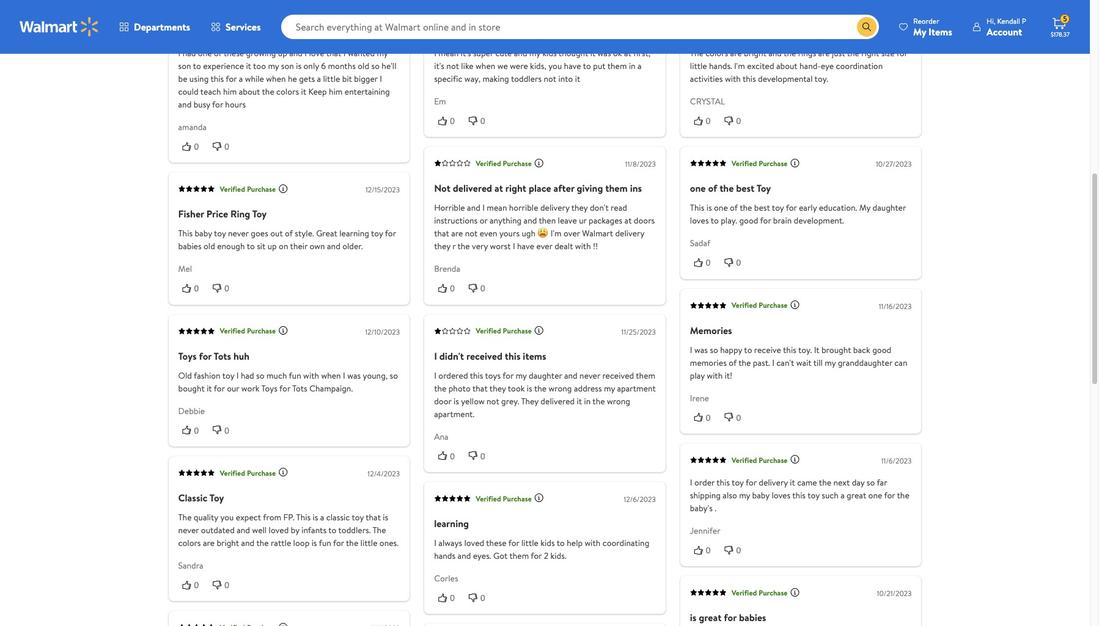 Task type: locate. For each thing, give the bounding box(es) containing it.
with inside old fashion toy i had so much fun with when i was young, so bought it for our work toys for tots champaign.
[[303, 370, 319, 382]]

to inside i had one of these growing up and i love that i wanted my son to experience it too my son is only 6 months old so he'll be using this for a while when he gets a little bit bigger i could teach him about the colors it keep him entertaining and busy for hours
[[193, 60, 201, 72]]

2 vertical spatial baby
[[752, 490, 770, 502]]

best up play. at the right top of the page
[[736, 182, 755, 195]]

good right play. at the right top of the page
[[739, 215, 758, 227]]

verified purchase information image
[[790, 158, 800, 168], [278, 184, 288, 194], [790, 300, 800, 310], [278, 468, 288, 478], [790, 588, 800, 598]]

thought
[[559, 47, 588, 59]]

the for classic toy
[[178, 512, 192, 524]]

delivered inside i ordered this toys for my daughter and never received them the photo that they took is the wrong address my apartment door is yellow not grey.  they delivered it in the wrong apartment.
[[541, 395, 575, 408]]

baby inside this baby toy never goes out of style. great learning toy for babies old enough to sit up on their own and older.
[[195, 228, 212, 240]]

receive
[[754, 344, 781, 356]]

purchase up receive
[[759, 300, 788, 311]]

to left play. at the right top of the page
[[711, 215, 719, 227]]

delivery inside i order this toy for delivery it came the next day so far shipping also my baby loves this toy such a great one for the baby's .
[[759, 477, 788, 489]]

0 vertical spatial learning
[[339, 228, 369, 240]]

and up were
[[514, 47, 527, 59]]

verified purchase for classic toy
[[220, 468, 276, 478]]

little inside i had one of these growing up and i love that i wanted my son to experience it too my son is only 6 months old so he'll be using this for a while when he gets a little bit bigger i could teach him about the colors it keep him entertaining and busy for hours
[[323, 73, 340, 85]]

a inside i order this toy for delivery it came the next day so far shipping also my baby loves this toy such a great one for the baby's .
[[841, 490, 845, 502]]

to inside this is one of the best toy for early education. my daughter loves to play.  good for brain development.
[[711, 215, 719, 227]]

well
[[252, 525, 267, 537]]

are inside 'the quality you expect from fp.  this is a classic toy that is never outdated and well loved by infants to toddlers.  the colors are bright and the rattle loop is fun for the little ones.'
[[203, 537, 215, 550]]

0 vertical spatial about
[[776, 60, 798, 72]]

this left toys
[[470, 370, 483, 382]]

not inside i ordered this toys for my daughter and never received them the photo that they took is the wrong address my apartment door is yellow not grey.  they delivered it in the wrong apartment.
[[487, 395, 499, 408]]

had inside i had one of these growing up and i love that i wanted my son to experience it too my son is only 6 months old so he'll be using this for a while when he gets a little bit bigger i could teach him about the colors it keep him entertaining and busy for hours
[[183, 47, 196, 59]]

0 vertical spatial you
[[549, 60, 562, 72]]

verified purchase information image for learning
[[534, 494, 544, 503]]

you inside i mean it's super cute and my kids thought it was ok at first, it's not like when we were kids, you have to put them in a specific way, making toddlers not into it
[[549, 60, 562, 72]]

2 horizontal spatial when
[[476, 60, 495, 72]]

busy
[[194, 98, 210, 111]]

while
[[245, 73, 264, 85]]

0 vertical spatial up
[[278, 47, 287, 59]]

crystal
[[690, 95, 725, 107]]

search icon image
[[862, 22, 872, 32]]

11/6/2023
[[881, 456, 912, 467]]

fun
[[289, 370, 301, 382], [319, 537, 331, 550]]

purchase for memories
[[759, 300, 788, 311]]

about inside i had one of these growing up and i love that i wanted my son to experience it too my son is only 6 months old so he'll be using this for a while when he gets a little bit bigger i could teach him about the colors it keep him entertaining and busy for hours
[[239, 85, 260, 98]]

delivered right the they on the bottom left of page
[[541, 395, 575, 408]]

0 vertical spatial this
[[690, 202, 705, 214]]

you
[[549, 60, 562, 72], [220, 512, 234, 524]]

verified for toys for tots huh
[[220, 326, 245, 336]]

verified for nostalgia at play
[[732, 3, 757, 14]]

toy inside 'the quality you expect from fp.  this is a classic toy that is never outdated and well loved by infants to toddlers.  the colors are bright and the rattle loop is fun for the little ones.'
[[352, 512, 364, 524]]

of inside this baby toy never goes out of style. great learning toy for babies old enough to sit up on their own and older.
[[285, 228, 293, 240]]

0 horizontal spatial had
[[183, 47, 196, 59]]

read
[[611, 202, 627, 214]]

of inside i was so happy to receive this toy. it brought back good memories of the past. i can't wait till my granddaughter can play with it!
[[729, 357, 737, 369]]

verified for not delivered at right place after giving them ins
[[476, 158, 501, 169]]

for inside this baby toy never goes out of style. great learning toy for babies old enough to sit up on their own and older.
[[385, 228, 396, 240]]

little up activities
[[690, 60, 707, 72]]

2 vertical spatial never
[[178, 525, 199, 537]]

1 vertical spatial the
[[178, 512, 192, 524]]

2 vertical spatial colors
[[178, 537, 201, 550]]

Walmart Site-Wide search field
[[281, 15, 879, 39]]

this left items
[[505, 349, 521, 363]]

one inside i order this toy for delivery it came the next day so far shipping also my baby loves this toy such a great one for the baby's .
[[869, 490, 882, 502]]

baby
[[203, 27, 224, 40], [195, 228, 212, 240], [752, 490, 770, 502]]

1 vertical spatial tots
[[292, 382, 307, 395]]

ordered
[[439, 370, 468, 382]]

2 horizontal spatial was
[[695, 344, 708, 356]]

verified up nostalgia at play
[[732, 3, 757, 14]]

till
[[814, 357, 823, 369]]

0 vertical spatial old
[[358, 60, 369, 72]]

0 horizontal spatial learning
[[339, 228, 369, 240]]

2 horizontal spatial never
[[580, 370, 600, 382]]

0 horizontal spatial these
[[224, 47, 244, 59]]

0 vertical spatial my
[[914, 25, 926, 38]]

1 vertical spatial my
[[860, 202, 871, 214]]

this is one of the best toy for early education. my daughter loves to play.  good for brain development.
[[690, 202, 906, 227]]

it down gets
[[301, 85, 306, 98]]

in
[[629, 60, 636, 72], [584, 395, 591, 408]]

1 horizontal spatial mean
[[487, 202, 507, 214]]

them up apartment
[[636, 370, 655, 382]]

to left put
[[583, 60, 591, 72]]

babies inside this baby toy never goes out of style. great learning toy for babies old enough to sit up on their own and older.
[[178, 240, 202, 253]]

1 vertical spatial never
[[580, 370, 600, 382]]

at inside i mean it's super cute and my kids thought it was ok at first, it's not like when we were kids, you have to put them in a specific way, making toddlers not into it
[[624, 47, 632, 59]]

0 vertical spatial toy.
[[815, 73, 828, 85]]

took
[[508, 382, 525, 395]]

i inside i order this toy for delivery it came the next day so far shipping also my baby loves this toy such a great one for the baby's .
[[690, 477, 693, 489]]

happy
[[720, 344, 742, 356]]

in down address
[[584, 395, 591, 408]]

are down instructions
[[451, 228, 463, 240]]

was
[[598, 47, 611, 59], [695, 344, 708, 356], [347, 370, 361, 382]]

can
[[895, 357, 908, 369]]

0 horizontal spatial son
[[178, 60, 191, 72]]

to inside i was so happy to receive this toy. it brought back good memories of the past. i can't wait till my granddaughter can play with it!
[[744, 344, 752, 356]]

tots
[[214, 349, 231, 363], [292, 382, 307, 395]]

experience
[[203, 60, 244, 72]]

toy. inside the colors are bright and the rings are just the right size for little hands. l'm excited about hand-eye coordination activities with this developmental toy.
[[815, 73, 828, 85]]

it's ok
[[434, 27, 460, 40]]

verified purchase for memories
[[732, 300, 788, 311]]

developmental
[[758, 73, 813, 85]]

1 horizontal spatial it's
[[461, 47, 471, 59]]

the inside this is one of the best toy for early education. my daughter loves to play.  good for brain development.
[[740, 202, 752, 214]]

hands
[[434, 550, 456, 562]]

loved up rattle
[[269, 525, 289, 537]]

0 horizontal spatial right
[[505, 182, 526, 195]]

super
[[473, 47, 493, 59]]

1 vertical spatial they
[[434, 240, 451, 253]]

purchase up ring
[[247, 184, 276, 194]]

verified purchase information image for toys for tots huh
[[278, 326, 288, 336]]

1 horizontal spatial wrong
[[607, 395, 630, 408]]

this inside this is one of the best toy for early education. my daughter loves to play.  good for brain development.
[[690, 202, 705, 214]]

these up the got
[[486, 537, 507, 550]]

have down thought
[[564, 60, 581, 72]]

was left young,
[[347, 370, 361, 382]]

delivered up horrible
[[453, 182, 492, 195]]

a inside i mean it's super cute and my kids thought it was ok at first, it's not like when we were kids, you have to put them in a specific way, making toddlers not into it
[[638, 60, 642, 72]]

0 horizontal spatial you
[[220, 512, 234, 524]]

huh
[[234, 349, 250, 363]]

bright down outdated
[[217, 537, 239, 550]]

0 vertical spatial babies
[[178, 240, 202, 253]]

1 horizontal spatial loves
[[772, 490, 791, 502]]

good right back
[[873, 344, 892, 356]]

baby for this
[[195, 228, 212, 240]]

so inside i was so happy to receive this toy. it brought back good memories of the past. i can't wait till my granddaughter can play with it!
[[710, 344, 718, 356]]

my inside reorder my items
[[914, 25, 926, 38]]

0 vertical spatial never
[[228, 228, 249, 240]]

a
[[638, 60, 642, 72], [239, 73, 243, 85], [317, 73, 321, 85], [841, 490, 845, 502], [320, 512, 324, 524]]

with inside horrible and i mean horrible delivery they don't read instructions or anything and then leave ur packages at doors that are not even yours ugh 😩 i'm over walmart delivery they r the very worst i have ever dealt with !!
[[575, 240, 591, 253]]

old left enough
[[204, 240, 215, 253]]

when left he
[[266, 73, 286, 85]]

my inside i was so happy to receive this toy. it brought back good memories of the past. i can't wait till my granddaughter can play with it!
[[825, 357, 836, 369]]

it down fashion
[[207, 382, 212, 395]]

and up or
[[467, 202, 481, 214]]

for inside i ordered this toys for my daughter and never received them the photo that they took is the wrong address my apartment door is yellow not grey.  they delivered it in the wrong apartment.
[[503, 370, 514, 382]]

1 vertical spatial loves
[[772, 490, 791, 502]]

1 horizontal spatial never
[[228, 228, 249, 240]]

to down classic
[[328, 525, 337, 537]]

to inside i mean it's super cute and my kids thought it was ok at first, it's not like when we were kids, you have to put them in a specific way, making toddlers not into it
[[583, 60, 591, 72]]

so up memories
[[710, 344, 718, 356]]

0 horizontal spatial great
[[178, 27, 201, 40]]

purchase up i always loved these for little kids to help with coordinating hands and eyes.  got them for 2 kids.
[[503, 494, 532, 504]]

the down nostalgia
[[690, 47, 704, 59]]

goes
[[251, 228, 268, 240]]

12/15/2023
[[366, 185, 400, 195]]

never up enough
[[228, 228, 249, 240]]

0 horizontal spatial the
[[178, 512, 192, 524]]

the left quality
[[178, 512, 192, 524]]

1 horizontal spatial when
[[321, 370, 341, 382]]

1 horizontal spatial this
[[296, 512, 311, 524]]

it's up specific
[[434, 60, 445, 72]]

a right gets
[[317, 73, 321, 85]]

the
[[784, 47, 796, 59], [847, 47, 860, 59], [262, 85, 274, 98], [720, 182, 734, 195], [740, 202, 752, 214], [458, 240, 470, 253], [739, 357, 751, 369], [434, 382, 447, 395], [534, 382, 547, 395], [593, 395, 605, 408], [819, 477, 832, 489], [897, 490, 910, 502], [256, 537, 269, 550], [346, 537, 358, 550]]

12/6/2023
[[624, 495, 656, 505]]

and inside i mean it's super cute and my kids thought it was ok at first, it's not like when we were kids, you have to put them in a specific way, making toddlers not into it
[[514, 47, 527, 59]]

verified purchase up expect
[[220, 468, 276, 478]]

to up using
[[193, 60, 201, 72]]

1 horizontal spatial him
[[329, 85, 343, 98]]

son up he
[[281, 60, 294, 72]]

tots left the champaign.
[[292, 382, 307, 395]]

them left ins
[[605, 182, 628, 195]]

1 horizontal spatial these
[[486, 537, 507, 550]]

way,
[[465, 73, 481, 85]]

purchase up nostalgia at play
[[759, 3, 788, 14]]

1 horizontal spatial right
[[862, 47, 879, 59]]

purchase up huh
[[247, 326, 276, 336]]

baby for great
[[203, 27, 224, 40]]

you up into
[[549, 60, 562, 72]]

had inside old fashion toy i had so much fun with when i was young, so bought it for our work toys for tots champaign.
[[241, 370, 254, 382]]

wait
[[796, 357, 812, 369]]

0 vertical spatial toy
[[757, 182, 771, 195]]

!!
[[593, 240, 598, 253]]

11/29/2023
[[622, 4, 656, 15]]

with left !!
[[575, 240, 591, 253]]

was inside i mean it's super cute and my kids thought it was ok at first, it's not like when we were kids, you have to put them in a specific way, making toddlers not into it
[[598, 47, 611, 59]]

verified purchase for i didn't received this items
[[476, 326, 532, 336]]

and inside this baby toy never goes out of style. great learning toy for babies old enough to sit up on their own and older.
[[327, 240, 340, 253]]

0 vertical spatial bright
[[744, 47, 767, 59]]

and inside i ordered this toys for my daughter and never received them the photo that they took is the wrong address my apartment door is yellow not grey.  they delivered it in the wrong apartment.
[[564, 370, 578, 382]]

2 son from the left
[[281, 60, 294, 72]]

nostalgia at play
[[690, 27, 759, 40]]

fun inside 'the quality you expect from fp.  this is a classic toy that is never outdated and well loved by infants to toddlers.  the colors are bright and the rattle loop is fun for the little ones.'
[[319, 537, 331, 550]]

verified purchase information image for i didn't received this items
[[534, 326, 544, 336]]

10/21/2023
[[877, 589, 912, 599]]

verified for classic toy
[[220, 468, 245, 478]]

apartment.
[[434, 408, 475, 420]]

0 horizontal spatial loves
[[690, 215, 709, 227]]

loves left such on the right bottom
[[772, 490, 791, 502]]

2 horizontal spatial delivery
[[759, 477, 788, 489]]

1 vertical spatial colors
[[276, 85, 299, 98]]

0 horizontal spatial babies
[[178, 240, 202, 253]]

when inside i had one of these growing up and i love that i wanted my son to experience it too my son is only 6 months old so he'll be using this for a while when he gets a little bit bigger i could teach him about the colors it keep him entertaining and busy for hours
[[266, 73, 286, 85]]

0 vertical spatial had
[[183, 47, 196, 59]]

delivery left came
[[759, 477, 788, 489]]

and inside the colors are bright and the rings are just the right size for little hands. l'm excited about hand-eye coordination activities with this developmental toy.
[[769, 47, 782, 59]]

up inside i had one of these growing up and i love that i wanted my son to experience it too my son is only 6 months old so he'll be using this for a while when he gets a little bit bigger i could teach him about the colors it keep him entertaining and busy for hours
[[278, 47, 287, 59]]

i left order at the bottom right
[[690, 477, 693, 489]]

toy up this is one of the best toy for early education. my daughter loves to play.  good for brain development.
[[757, 182, 771, 195]]

i left ordered
[[434, 370, 437, 382]]

0 horizontal spatial colors
[[178, 537, 201, 550]]

2 him from the left
[[329, 85, 343, 98]]

verified up huh
[[220, 326, 245, 336]]

entertaining
[[345, 85, 390, 98]]

the inside the colors are bright and the rings are just the right size for little hands. l'm excited about hand-eye coordination activities with this developmental toy.
[[690, 47, 704, 59]]

2 horizontal spatial this
[[690, 202, 705, 214]]

up right growing
[[278, 47, 287, 59]]

kids.
[[551, 550, 567, 562]]

0 horizontal spatial received
[[466, 349, 503, 363]]

verified up super
[[476, 3, 501, 14]]

and up address
[[564, 370, 578, 382]]

1 horizontal spatial the
[[373, 525, 386, 537]]

verified purchase information image for fisher price ring toy
[[278, 184, 288, 194]]

sandra
[[178, 560, 203, 572]]

2 horizontal spatial the
[[690, 47, 704, 59]]

is inside i had one of these growing up and i love that i wanted my son to experience it too my son is only 6 months old so he'll be using this for a while when he gets a little bit bigger i could teach him about the colors it keep him entertaining and busy for hours
[[296, 60, 302, 72]]

clear search field text image
[[843, 22, 852, 32]]

0 horizontal spatial about
[[239, 85, 260, 98]]

have inside i mean it's super cute and my kids thought it was ok at first, it's not like when we were kids, you have to put them in a specific way, making toddlers not into it
[[564, 60, 581, 72]]

delivery for and
[[540, 202, 570, 214]]

toy. left it
[[798, 344, 812, 356]]

1 vertical spatial kids
[[541, 537, 555, 550]]

have down ugh
[[517, 240, 534, 253]]

verified up eyes.
[[476, 494, 501, 504]]

hi, kendall p account
[[987, 16, 1027, 38]]

loved inside 'the quality you expect from fp.  this is a classic toy that is never outdated and well loved by infants to toddlers.  the colors are bright and the rattle loop is fun for the little ones.'
[[269, 525, 289, 537]]

when inside old fashion toy i had so much fun with when i was young, so bought it for our work toys for tots champaign.
[[321, 370, 341, 382]]

worst
[[490, 240, 511, 253]]

colors down he
[[276, 85, 299, 98]]

1 horizontal spatial toy
[[252, 207, 267, 221]]

him
[[223, 85, 237, 98], [329, 85, 343, 98]]

1 vertical spatial fun
[[319, 537, 331, 550]]

verified purchase up cute
[[476, 3, 532, 14]]

1 horizontal spatial about
[[776, 60, 798, 72]]

that down instructions
[[434, 228, 449, 240]]

not inside horrible and i mean horrible delivery they don't read instructions or anything and then leave ur packages at doors that are not even yours ugh 😩 i'm over walmart delivery they r the very worst i have ever dealt with !!
[[465, 228, 478, 240]]

0 vertical spatial colors
[[706, 47, 728, 59]]

hi,
[[987, 16, 996, 26]]

had
[[183, 47, 196, 59], [241, 370, 254, 382]]

daughter
[[873, 202, 906, 214], [529, 370, 562, 382]]

ur
[[579, 215, 587, 227]]

toddlers.
[[338, 525, 371, 537]]

0 horizontal spatial old
[[204, 240, 215, 253]]

purchase for learning
[[503, 494, 532, 504]]

1 vertical spatial it's
[[434, 60, 445, 72]]

order
[[695, 477, 715, 489]]

good
[[739, 215, 758, 227], [873, 344, 892, 356]]

0 horizontal spatial fun
[[289, 370, 301, 382]]

my inside i order this toy for delivery it came the next day so far shipping also my baby loves this toy such a great one for the baby's .
[[739, 490, 750, 502]]

0 vertical spatial was
[[598, 47, 611, 59]]

up
[[278, 47, 287, 59], [268, 240, 277, 253]]

amanda
[[178, 121, 207, 133]]

1 vertical spatial have
[[517, 240, 534, 253]]

0 vertical spatial baby
[[203, 27, 224, 40]]

verified purchase up the got
[[476, 494, 532, 504]]

the down toddlers.
[[346, 537, 358, 550]]

0 horizontal spatial daughter
[[529, 370, 562, 382]]

i inside i ordered this toys for my daughter and never received them the photo that they took is the wrong address my apartment door is yellow not grey.  they delivered it in the wrong apartment.
[[434, 370, 437, 382]]

this inside i had one of these growing up and i love that i wanted my son to experience it too my son is only 6 months old so he'll be using this for a while when he gets a little bit bigger i could teach him about the colors it keep him entertaining and busy for hours
[[211, 73, 224, 85]]

ugh
[[522, 228, 536, 240]]

months
[[328, 60, 356, 72]]

0 horizontal spatial toys
[[178, 349, 197, 363]]

purchase for i didn't received this items
[[503, 326, 532, 336]]

1 vertical spatial daughter
[[529, 370, 562, 382]]

eye
[[821, 60, 834, 72]]

and up excited
[[769, 47, 782, 59]]

kids inside i mean it's super cute and my kids thought it was ok at first, it's not like when we were kids, you have to put them in a specific way, making toddlers not into it
[[543, 47, 557, 59]]

colors inside the colors are bright and the rings are just the right size for little hands. l'm excited about hand-eye coordination activities with this developmental toy.
[[706, 47, 728, 59]]

price
[[207, 207, 228, 221]]

1 horizontal spatial have
[[564, 60, 581, 72]]

a inside 'the quality you expect from fp.  this is a classic toy that is never outdated and well loved by infants to toddlers.  the colors are bright and the rattle loop is fun for the little ones.'
[[320, 512, 324, 524]]

verified
[[476, 3, 501, 14], [732, 3, 757, 14], [476, 158, 501, 169], [732, 158, 757, 169], [220, 184, 245, 194], [732, 300, 757, 311], [220, 326, 245, 336], [476, 326, 501, 336], [732, 455, 757, 466], [220, 468, 245, 478], [476, 494, 501, 504], [732, 588, 757, 599]]

play up excited
[[742, 27, 759, 40]]

it inside old fashion toy i had so much fun with when i was young, so bought it for our work toys for tots champaign.
[[207, 382, 212, 395]]

enough
[[217, 240, 245, 253]]

verified for i didn't received this items
[[476, 326, 501, 336]]

verified purchase up is great for babies
[[732, 588, 788, 599]]

i order this toy for delivery it came the next day so far shipping also my baby loves this toy such a great one for the baby's .
[[690, 477, 910, 515]]

that inside horrible and i mean horrible delivery they don't read instructions or anything and then leave ur packages at doors that are not even yours ugh 😩 i'm over walmart delivery they r the very worst i have ever dealt with !!
[[434, 228, 449, 240]]

old
[[358, 60, 369, 72], [204, 240, 215, 253]]

tots inside old fashion toy i had so much fun with when i was young, so bought it for our work toys for tots champaign.
[[292, 382, 307, 395]]

1 horizontal spatial learning
[[434, 517, 469, 531]]

one of the best toy
[[690, 182, 771, 195]]

that
[[326, 47, 341, 59], [434, 228, 449, 240], [473, 382, 488, 395], [366, 512, 381, 524]]

purchase for one of the best toy
[[759, 158, 788, 169]]

0 horizontal spatial ok
[[449, 27, 460, 40]]

these inside i had one of these growing up and i love that i wanted my son to experience it too my son is only 6 months old so he'll be using this for a while when he gets a little bit bigger i could teach him about the colors it keep him entertaining and busy for hours
[[224, 47, 244, 59]]

are down outdated
[[203, 537, 215, 550]]

specific
[[434, 73, 463, 85]]

verified purchase for not delivered at right place after giving them ins
[[476, 158, 532, 169]]

1 horizontal spatial bright
[[744, 47, 767, 59]]

0 horizontal spatial never
[[178, 525, 199, 537]]

is great for babies
[[690, 612, 766, 625]]

0 horizontal spatial my
[[860, 202, 871, 214]]

one inside i had one of these growing up and i love that i wanted my son to experience it too my son is only 6 months old so he'll be using this for a while when he gets a little bit bigger i could teach him about the colors it keep him entertaining and busy for hours
[[198, 47, 212, 59]]

photo
[[449, 382, 471, 395]]

son up be
[[178, 60, 191, 72]]

verified purchase for toys for tots huh
[[220, 326, 276, 336]]

it's up like
[[461, 47, 471, 59]]

toy inside old fashion toy i had so much fun with when i was young, so bought it for our work toys for tots champaign.
[[222, 370, 234, 382]]

0 vertical spatial great
[[178, 27, 201, 40]]

them inside i mean it's super cute and my kids thought it was ok at first, it's not like when we were kids, you have to put them in a specific way, making toddlers not into it
[[608, 60, 627, 72]]

first,
[[633, 47, 651, 59]]

one down far
[[869, 490, 882, 502]]

1 vertical spatial up
[[268, 240, 277, 253]]

with right help
[[585, 537, 601, 550]]

0 vertical spatial when
[[476, 60, 495, 72]]

verified for learning
[[476, 494, 501, 504]]

0 vertical spatial it's
[[461, 47, 471, 59]]

verified purchase for fisher price ring toy
[[220, 184, 276, 194]]

1 horizontal spatial toys
[[261, 382, 278, 395]]

1 horizontal spatial son
[[281, 60, 294, 72]]

purchase for toys for tots huh
[[247, 326, 276, 336]]

the inside i had one of these growing up and i love that i wanted my son to experience it too my son is only 6 months old so he'll be using this for a while when he gets a little bit bigger i could teach him about the colors it keep him entertaining and busy for hours
[[262, 85, 274, 98]]

purchase up one of the best toy
[[759, 158, 788, 169]]

to inside i always loved these for little kids to help with coordinating hands and eyes.  got them for 2 kids.
[[557, 537, 565, 550]]

shipping
[[690, 490, 721, 502]]

1 vertical spatial toy.
[[798, 344, 812, 356]]

one up sadaf
[[690, 182, 706, 195]]

0 vertical spatial loves
[[690, 215, 709, 227]]

1 son from the left
[[178, 60, 191, 72]]

0 horizontal spatial when
[[266, 73, 286, 85]]

past.
[[753, 357, 770, 369]]

are inside horrible and i mean horrible delivery they don't read instructions or anything and then leave ur packages at doors that are not even yours ugh 😩 i'm over walmart delivery they r the very worst i have ever dealt with !!
[[451, 228, 463, 240]]

1 horizontal spatial up
[[278, 47, 287, 59]]

like
[[461, 60, 474, 72]]

toy.
[[815, 73, 828, 85], [798, 344, 812, 356]]

ones.
[[380, 537, 399, 550]]

0 vertical spatial they
[[572, 202, 588, 214]]

so left far
[[867, 477, 875, 489]]

toy right ring
[[252, 207, 267, 221]]

to left the sit
[[247, 240, 255, 253]]

rings
[[798, 47, 816, 59]]

1 horizontal spatial delivery
[[615, 228, 644, 240]]

loves up sadaf
[[690, 215, 709, 227]]

had up be
[[183, 47, 196, 59]]

1 horizontal spatial colors
[[276, 85, 299, 98]]

ever
[[536, 240, 553, 253]]

0 horizontal spatial this
[[178, 228, 193, 240]]

classic
[[326, 512, 350, 524]]

1 vertical spatial in
[[584, 395, 591, 408]]

these
[[224, 47, 244, 59], [486, 537, 507, 550]]

0 horizontal spatial was
[[347, 370, 361, 382]]

purchase for not delivered at right place after giving them ins
[[503, 158, 532, 169]]

son
[[178, 60, 191, 72], [281, 60, 294, 72]]

received inside i ordered this toys for my daughter and never received them the photo that they took is the wrong address my apartment door is yellow not grey.  they delivered it in the wrong apartment.
[[602, 370, 634, 382]]

bright inside 'the quality you expect from fp.  this is a classic toy that is never outdated and well loved by infants to toddlers.  the colors are bright and the rattle loop is fun for the little ones.'
[[217, 537, 239, 550]]

toy up enough
[[214, 228, 226, 240]]

purchase for fisher price ring toy
[[247, 184, 276, 194]]

2 vertical spatial this
[[296, 512, 311, 524]]

nostalgia
[[690, 27, 729, 40]]

bigger
[[354, 73, 378, 85]]

our
[[227, 382, 239, 395]]

one inside this is one of the best toy for early education. my daughter loves to play.  good for brain development.
[[714, 202, 728, 214]]

the right r
[[458, 240, 470, 253]]

kids up 2
[[541, 537, 555, 550]]

this
[[690, 202, 705, 214], [178, 228, 193, 240], [296, 512, 311, 524]]

1 vertical spatial bright
[[217, 537, 239, 550]]

1 vertical spatial delivered
[[541, 395, 575, 408]]

2 vertical spatial the
[[373, 525, 386, 537]]

corles
[[434, 573, 458, 585]]

him down bit in the left top of the page
[[329, 85, 343, 98]]

the up such on the right bottom
[[819, 477, 832, 489]]

verified purchase information image
[[534, 158, 544, 168], [278, 326, 288, 336], [534, 326, 544, 336], [790, 455, 800, 465], [534, 494, 544, 503], [278, 623, 288, 627]]

right up coordination at the right top of page
[[862, 47, 879, 59]]

of
[[214, 47, 222, 59], [708, 182, 717, 195], [730, 202, 738, 214], [285, 228, 293, 240], [729, 357, 737, 369]]

ring
[[231, 207, 250, 221]]

0 horizontal spatial have
[[517, 240, 534, 253]]

this inside this baby toy never goes out of style. great learning toy for babies old enough to sit up on their own and older.
[[178, 228, 193, 240]]

is inside this is one of the best toy for early education. my daughter loves to play.  good for brain development.
[[707, 202, 712, 214]]

bright inside the colors are bright and the rings are just the right size for little hands. l'm excited about hand-eye coordination activities with this developmental toy.
[[744, 47, 767, 59]]

outdated
[[201, 525, 235, 537]]

best down one of the best toy
[[754, 202, 770, 214]]

infants
[[302, 525, 327, 537]]

received
[[466, 349, 503, 363], [602, 370, 634, 382]]

fun right "much"
[[289, 370, 301, 382]]



Task type: vqa. For each thing, say whether or not it's contained in the screenshot.


Task type: describe. For each thing, give the bounding box(es) containing it.
verified for memories
[[732, 300, 757, 311]]

loves inside this is one of the best toy for early education. my daughter loves to play.  good for brain development.
[[690, 215, 709, 227]]

and down could on the left top
[[178, 98, 192, 111]]

were
[[510, 60, 528, 72]]

toys inside old fashion toy i had so much fun with when i was young, so bought it for our work toys for tots champaign.
[[261, 382, 278, 395]]

ana
[[434, 431, 449, 443]]

i up "our"
[[237, 370, 239, 382]]

are up eye
[[818, 47, 830, 59]]

and inside i always loved these for little kids to help with coordinating hands and eyes.  got them for 2 kids.
[[458, 550, 471, 562]]

it!
[[725, 370, 733, 382]]

classic
[[178, 492, 208, 505]]

never inside this baby toy never goes out of style. great learning toy for babies old enough to sit up on their own and older.
[[228, 228, 249, 240]]

purchase up is great for babies
[[759, 588, 788, 599]]

the for nostalgia at play
[[690, 47, 704, 59]]

this baby toy never goes out of style. great learning toy for babies old enough to sit up on their own and older.
[[178, 228, 396, 253]]

i right past.
[[772, 357, 775, 369]]

my up took
[[516, 370, 527, 382]]

fashion
[[194, 370, 221, 382]]

verified up is great for babies
[[732, 588, 757, 599]]

items
[[523, 349, 546, 363]]

quality
[[194, 512, 218, 524]]

of inside this is one of the best toy for early education. my daughter loves to play.  good for brain development.
[[730, 202, 738, 214]]

10/10/2023
[[877, 4, 912, 15]]

0 vertical spatial best
[[736, 182, 755, 195]]

great inside i order this toy for delivery it came the next day so far shipping also my baby loves this toy such a great one for the baby's .
[[847, 490, 867, 502]]

he
[[288, 73, 297, 85]]

daughter inside this is one of the best toy for early education. my daughter loves to play.  good for brain development.
[[873, 202, 906, 214]]

we
[[498, 60, 508, 72]]

verified purchase for it's ok
[[476, 3, 532, 14]]

verified purchase for nostalgia at play
[[732, 3, 788, 14]]

into
[[559, 73, 573, 85]]

with inside the colors are bright and the rings are just the right size for little hands. l'm excited about hand-eye coordination activities with this developmental toy.
[[725, 73, 741, 85]]

coordination
[[836, 60, 883, 72]]

don't
[[590, 202, 609, 214]]

and left love
[[289, 47, 303, 59]]

play inside i was so happy to receive this toy. it brought back good memories of the past. i can't wait till my granddaughter can play with it!
[[690, 370, 705, 382]]

was inside i was so happy to receive this toy. it brought back good memories of the past. i can't wait till my granddaughter can play with it!
[[695, 344, 708, 356]]

i inside i mean it's super cute and my kids thought it was ok at first, it's not like when we were kids, you have to put them in a specific way, making toddlers not into it
[[434, 47, 437, 59]]

baby inside i order this toy for delivery it came the next day so far shipping also my baby loves this toy such a great one for the baby's .
[[752, 490, 770, 502]]

eyes.
[[473, 550, 491, 562]]

i left didn't
[[434, 349, 437, 363]]

11/25/2023
[[622, 327, 656, 337]]

2 vertical spatial great
[[699, 612, 722, 625]]

making
[[483, 73, 509, 85]]

right inside the colors are bright and the rings are just the right size for little hands. l'm excited about hand-eye coordination activities with this developmental toy.
[[862, 47, 879, 59]]

the up 'door' on the bottom left of the page
[[434, 382, 447, 395]]

services
[[226, 20, 261, 34]]

education.
[[819, 202, 857, 214]]

granddaughter
[[838, 357, 893, 369]]

Search search field
[[281, 15, 879, 39]]

i up memories
[[690, 344, 693, 356]]

account
[[987, 25, 1022, 38]]

for inside the colors are bright and the rings are just the right size for little hands. l'm excited about hand-eye coordination activities with this developmental toy.
[[897, 47, 908, 59]]

good inside i was so happy to receive this toy. it brought back good memories of the past. i can't wait till my granddaughter can play with it!
[[873, 344, 892, 356]]

you inside 'the quality you expect from fp.  this is a classic toy that is never outdated and well loved by infants to toddlers.  the colors are bright and the rattle loop is fun for the little ones.'
[[220, 512, 234, 524]]

0 vertical spatial ok
[[449, 27, 460, 40]]

just
[[832, 47, 845, 59]]

gets
[[299, 73, 315, 85]]

and down expect
[[237, 525, 250, 537]]

verified purchase information image for one of the best toy
[[790, 158, 800, 168]]

good inside this is one of the best toy for early education. my daughter loves to play.  good for brain development.
[[739, 215, 758, 227]]

i ordered this toys for my daughter and never received them the photo that they took is the wrong address my apartment door is yellow not grey.  they delivered it in the wrong apartment.
[[434, 370, 656, 420]]

the up play. at the right top of the page
[[720, 182, 734, 195]]

be
[[178, 73, 187, 85]]

1 vertical spatial toy
[[252, 207, 267, 221]]

it up put
[[590, 47, 596, 59]]

i always loved these for little kids to help with coordinating hands and eyes.  got them for 2 kids.
[[434, 537, 650, 562]]

2 horizontal spatial they
[[572, 202, 588, 214]]

early
[[799, 202, 817, 214]]

verified purchase information image for memories
[[790, 300, 800, 310]]

purchase for nostalgia at play
[[759, 3, 788, 14]]

too
[[253, 60, 266, 72]]

activities
[[690, 73, 723, 85]]

the down well
[[256, 537, 269, 550]]

at right nostalgia
[[731, 27, 740, 40]]

only
[[304, 60, 319, 72]]

my right too
[[268, 60, 279, 72]]

colors inside 'the quality you expect from fp.  this is a classic toy that is never outdated and well loved by infants to toddlers.  the colors are bright and the rattle loop is fun for the little ones.'
[[178, 537, 201, 550]]

this inside i ordered this toys for my daughter and never received them the photo that they took is the wrong address my apartment door is yellow not grey.  they delivered it in the wrong apartment.
[[470, 370, 483, 382]]

this for one of the best toy
[[690, 202, 705, 214]]

young,
[[363, 370, 388, 382]]

0 horizontal spatial delivered
[[453, 182, 492, 195]]

doors
[[634, 215, 655, 227]]

verified for it's ok
[[476, 3, 501, 14]]

kids inside i always loved these for little kids to help with coordinating hands and eyes.  got them for 2 kids.
[[541, 537, 555, 550]]

departments
[[134, 20, 190, 34]]

bought
[[178, 382, 205, 395]]

0 horizontal spatial tots
[[214, 349, 231, 363]]

them inside i always loved these for little kids to help with coordinating hands and eyes.  got them for 2 kids.
[[510, 550, 529, 562]]

1 vertical spatial right
[[505, 182, 526, 195]]

on
[[279, 240, 288, 253]]

ok inside i mean it's super cute and my kids thought it was ok at first, it's not like when we were kids, you have to put them in a specific way, making toddlers not into it
[[613, 47, 622, 59]]

these inside i always loved these for little kids to help with coordinating hands and eyes.  got them for 2 kids.
[[486, 537, 507, 550]]

after
[[554, 182, 575, 195]]

put
[[593, 60, 606, 72]]

purchase for classic toy
[[247, 468, 276, 478]]

that inside 'the quality you expect from fp.  this is a classic toy that is never outdated and well loved by infants to toddlers.  the colors are bright and the rattle loop is fun for the little ones.'
[[366, 512, 381, 524]]

i left love
[[305, 47, 307, 59]]

of inside i had one of these growing up and i love that i wanted my son to experience it too my son is only 6 months old so he'll be using this for a while when he gets a little bit bigger i could teach him about the colors it keep him entertaining and busy for hours
[[214, 47, 222, 59]]

11/16/2023
[[879, 301, 912, 312]]

6
[[321, 60, 326, 72]]

anything
[[490, 215, 522, 227]]

verified purchase for one of the best toy
[[732, 158, 788, 169]]

yellow
[[461, 395, 485, 408]]

address
[[574, 382, 602, 395]]

toys
[[485, 370, 501, 382]]

classic toy
[[178, 492, 224, 505]]

got
[[493, 550, 508, 562]]

i up the champaign.
[[343, 370, 345, 382]]

10/27/2023
[[876, 159, 912, 169]]

could
[[178, 85, 199, 98]]

came
[[797, 477, 817, 489]]

to inside this baby toy never goes out of style. great learning toy for babies old enough to sit up on their own and older.
[[247, 240, 255, 253]]

little inside 'the quality you expect from fp.  this is a classic toy that is never outdated and well loved by infants to toddlers.  the colors are bright and the rattle loop is fun for the little ones.'
[[360, 537, 378, 550]]

the inside horrible and i mean horrible delivery they don't read instructions or anything and then leave ur packages at doors that are not even yours ugh 😩 i'm over walmart delivery they r the very worst i have ever dealt with !!
[[458, 240, 470, 253]]

this inside 'the quality you expect from fp.  this is a classic toy that is never outdated and well loved by infants to toddlers.  the colors are bright and the rattle loop is fun for the little ones.'
[[296, 512, 311, 524]]

my inside i mean it's super cute and my kids thought it was ok at first, it's not like when we were kids, you have to put them in a specific way, making toddlers not into it
[[529, 47, 541, 59]]

it right into
[[575, 73, 580, 85]]

dealt
[[555, 240, 573, 253]]

old inside i had one of these growing up and i love that i wanted my son to experience it too my son is only 6 months old so he'll be using this for a while when he gets a little bit bigger i could teach him about the colors it keep him entertaining and busy for hours
[[358, 60, 369, 72]]

purchase for it's ok
[[503, 3, 532, 14]]

in inside i mean it's super cute and my kids thought it was ok at first, it's not like when we were kids, you have to put them in a specific way, making toddlers not into it
[[629, 60, 636, 72]]

so up work
[[256, 370, 265, 382]]

have inside horrible and i mean horrible delivery they don't read instructions or anything and then leave ur packages at doors that are not even yours ugh 😩 i'm over walmart delivery they r the very worst i have ever dealt with !!
[[517, 240, 534, 253]]

growing
[[246, 47, 276, 59]]

toy down 12/15/2023
[[371, 228, 383, 240]]

are up l'm
[[730, 47, 742, 59]]

this inside i was so happy to receive this toy. it brought back good memories of the past. i can't wait till my granddaughter can play with it!
[[783, 344, 797, 356]]

not left into
[[544, 73, 556, 85]]

very
[[472, 240, 488, 253]]

colors inside i had one of these growing up and i love that i wanted my son to experience it too my son is only 6 months old so he'll be using this for a while when he gets a little bit bigger i could teach him about the colors it keep him entertaining and busy for hours
[[276, 85, 299, 98]]

with inside i always loved these for little kids to help with coordinating hands and eyes.  got them for 2 kids.
[[585, 537, 601, 550]]

rattle
[[271, 537, 291, 550]]

play.
[[721, 215, 737, 227]]

that inside i ordered this toys for my daughter and never received them the photo that they took is the wrong address my apartment door is yellow not grey.  they delivered it in the wrong apartment.
[[473, 382, 488, 395]]

this up also
[[717, 477, 730, 489]]

about inside the colors are bright and the rings are just the right size for little hands. l'm excited about hand-eye coordination activities with this developmental toy.
[[776, 60, 798, 72]]

leave
[[558, 215, 577, 227]]

can't
[[777, 357, 794, 369]]

1 vertical spatial learning
[[434, 517, 469, 531]]

best inside this is one of the best toy for early education. my daughter loves to play.  good for brain development.
[[754, 202, 770, 214]]

that inside i had one of these growing up and i love that i wanted my son to experience it too my son is only 6 months old so he'll be using this for a while when he gets a little bit bigger i could teach him about the colors it keep him entertaining and busy for hours
[[326, 47, 341, 59]]

giving
[[577, 182, 603, 195]]

toy up "experience"
[[226, 27, 240, 40]]

loop
[[293, 537, 310, 550]]

this for fisher price ring toy
[[178, 228, 193, 240]]

verified up also
[[732, 455, 757, 466]]

0 horizontal spatial wrong
[[549, 382, 572, 395]]

learning inside this baby toy never goes out of style. great learning toy for babies old enough to sit up on their own and older.
[[339, 228, 369, 240]]

he'll
[[382, 60, 397, 72]]

i mean it's super cute and my kids thought it was ok at first, it's not like when we were kids, you have to put them in a specific way, making toddlers not into it
[[434, 47, 651, 85]]

fun inside old fashion toy i had so much fun with when i was young, so bought it for our work toys for tots champaign.
[[289, 370, 301, 382]]

not delivered at right place after giving them ins
[[434, 182, 642, 195]]

i up be
[[178, 47, 181, 59]]

i up months
[[343, 47, 346, 59]]

they inside i ordered this toys for my daughter and never received them the photo that they took is the wrong address my apartment door is yellow not grey.  they delivered it in the wrong apartment.
[[490, 382, 506, 395]]

not
[[434, 182, 451, 195]]

i up or
[[483, 202, 485, 214]]

2
[[544, 550, 549, 562]]

teach
[[200, 85, 221, 98]]

purchase up i order this toy for delivery it came the next day so far shipping also my baby loves this toy such a great one for the baby's .
[[759, 455, 788, 466]]

i had one of these growing up and i love that i wanted my son to experience it too my son is only 6 months old so he'll be using this for a while when he gets a little bit bigger i could teach him about the colors it keep him entertaining and busy for hours
[[178, 47, 397, 111]]

and up ugh
[[524, 215, 537, 227]]

12/10/2023
[[365, 327, 400, 337]]

mean inside i mean it's super cute and my kids thought it was ok at first, it's not like when we were kids, you have to put them in a specific way, making toddlers not into it
[[439, 47, 459, 59]]

my inside this is one of the best toy for early education. my daughter loves to play.  good for brain development.
[[860, 202, 871, 214]]

style.
[[295, 228, 314, 240]]

so inside i had one of these growing up and i love that i wanted my son to experience it too my son is only 6 months old so he'll be using this for a while when he gets a little bit bigger i could teach him about the colors it keep him entertaining and busy for hours
[[371, 60, 380, 72]]

in inside i ordered this toys for my daughter and never received them the photo that they took is the wrong address my apartment door is yellow not grey.  they delivered it in the wrong apartment.
[[584, 395, 591, 408]]

i down yours
[[513, 240, 515, 253]]

delivery for order
[[759, 477, 788, 489]]

old inside this baby toy never goes out of style. great learning toy for babies old enough to sit up on their own and older.
[[204, 240, 215, 253]]

1 vertical spatial wrong
[[607, 395, 630, 408]]

my right address
[[604, 382, 615, 395]]

1 vertical spatial babies
[[739, 612, 766, 625]]

it inside i order this toy for delivery it came the next day so far shipping also my baby loves this toy such a great one for the baby's .
[[790, 477, 795, 489]]

it inside i ordered this toys for my daughter and never received them the photo that they took is the wrong address my apartment door is yellow not grey.  they delivered it in the wrong apartment.
[[577, 395, 582, 408]]

mean inside horrible and i mean horrible delivery they don't read instructions or anything and then leave ur packages at doors that are not even yours ugh 😩 i'm over walmart delivery they r the very worst i have ever dealt with !!
[[487, 202, 507, 214]]

this inside the colors are bright and the rings are just the right size for little hands. l'm excited about hand-eye coordination activities with this developmental toy.
[[743, 73, 756, 85]]

it left too
[[246, 60, 251, 72]]

by
[[291, 525, 299, 537]]

1 him from the left
[[223, 85, 237, 98]]

my up he'll
[[377, 47, 388, 59]]

verified purchase for learning
[[476, 494, 532, 504]]

at up anything
[[495, 182, 503, 195]]

toy. inside i was so happy to receive this toy. it brought back good memories of the past. i can't wait till my granddaughter can play with it!
[[798, 344, 812, 356]]

not up specific
[[447, 60, 459, 72]]

at inside horrible and i mean horrible delivery they don't read instructions or anything and then leave ur packages at doors that are not even yours ugh 😩 i'm over walmart delivery they r the very worst i have ever dealt with !!
[[625, 215, 632, 227]]

reorder my items
[[914, 16, 953, 38]]

of up sadaf
[[708, 182, 717, 195]]

champaign.
[[309, 382, 353, 395]]

verified purchase information image for classic toy
[[278, 468, 288, 478]]

from
[[263, 512, 281, 524]]

yours
[[499, 228, 520, 240]]

day
[[852, 477, 865, 489]]

coordinating
[[603, 537, 650, 550]]

verified purchase up also
[[732, 455, 788, 466]]

it
[[814, 344, 820, 356]]

them inside i ordered this toys for my daughter and never received them the photo that they took is the wrong address my apartment door is yellow not grey.  they delivered it in the wrong apartment.
[[636, 370, 655, 382]]

expect
[[236, 512, 261, 524]]

i right bigger
[[380, 73, 382, 85]]

the down 11/6/2023
[[897, 490, 910, 502]]

for inside 'the quality you expect from fp.  this is a classic toy that is never outdated and well loved by infants to toddlers.  the colors are bright and the rattle loop is fun for the little ones.'
[[333, 537, 344, 550]]

the left rings on the right of page
[[784, 47, 796, 59]]

i inside i always loved these for little kids to help with coordinating hands and eyes.  got them for 2 kids.
[[434, 537, 437, 550]]

the down address
[[593, 395, 605, 408]]

then
[[539, 215, 556, 227]]

0 vertical spatial play
[[742, 27, 759, 40]]

walmart
[[582, 228, 613, 240]]

the up the they on the bottom left of page
[[534, 382, 547, 395]]

little inside i always loved these for little kids to help with coordinating hands and eyes.  got them for 2 kids.
[[522, 537, 539, 550]]

verified for one of the best toy
[[732, 158, 757, 169]]

toy up also
[[732, 477, 744, 489]]

l'm
[[734, 60, 745, 72]]

toy down came
[[808, 490, 820, 502]]

much
[[267, 370, 287, 382]]

this down came
[[793, 490, 806, 502]]

so right young,
[[390, 370, 398, 382]]

daughter inside i ordered this toys for my daughter and never received them the photo that they took is the wrong address my apartment door is yellow not grey.  they delivered it in the wrong apartment.
[[529, 370, 562, 382]]

2 vertical spatial toy
[[210, 492, 224, 505]]

a left while
[[239, 73, 243, 85]]

size
[[882, 47, 895, 59]]

verified purchase information image for not delivered at right place after giving them ins
[[534, 158, 544, 168]]

i didn't received this items
[[434, 349, 546, 363]]

debbie
[[178, 405, 205, 417]]

with inside i was so happy to receive this toy. it brought back good memories of the past. i can't wait till my granddaughter can play with it!
[[707, 370, 723, 382]]

walmart image
[[20, 17, 99, 37]]

0 horizontal spatial they
[[434, 240, 451, 253]]

when inside i mean it's super cute and my kids thought it was ok at first, it's not like when we were kids, you have to put them in a specific way, making toddlers not into it
[[476, 60, 495, 72]]

the up coordination at the right top of page
[[847, 47, 860, 59]]

love
[[309, 47, 324, 59]]

and down well
[[241, 537, 255, 550]]

verified for fisher price ring toy
[[220, 184, 245, 194]]



